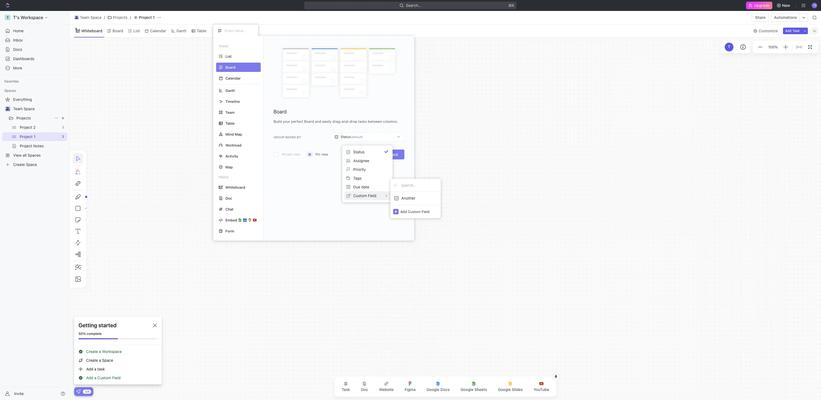 Task type: locate. For each thing, give the bounding box(es) containing it.
1 horizontal spatial gantt
[[226, 88, 235, 93]]

new
[[783, 3, 791, 8]]

0 horizontal spatial projects
[[16, 116, 31, 120]]

projects inside sidebar navigation
[[16, 116, 31, 120]]

add down automations button
[[786, 29, 792, 33]]

create up create a space
[[86, 350, 98, 354]]

2 horizontal spatial google
[[498, 388, 511, 392]]

0 horizontal spatial board
[[113, 28, 123, 33]]

sidebar navigation
[[0, 11, 70, 401]]

2 horizontal spatial team
[[226, 110, 235, 115]]

1 vertical spatial projects link
[[16, 114, 52, 123]]

1 vertical spatial table
[[226, 121, 235, 126]]

0 vertical spatial task
[[793, 29, 800, 33]]

0 horizontal spatial team space
[[13, 107, 35, 111]]

team space inside sidebar navigation
[[13, 107, 35, 111]]

0 vertical spatial docs
[[13, 47, 22, 52]]

1 create from the top
[[86, 350, 98, 354]]

add for add task
[[786, 29, 792, 33]]

add inside dropdown button
[[401, 210, 407, 214]]

0 vertical spatial field
[[368, 194, 377, 198]]

0 vertical spatial table
[[197, 28, 206, 33]]

field down due date button
[[368, 194, 377, 198]]

0 vertical spatial calendar
[[150, 28, 166, 33]]

add up priority button
[[380, 153, 387, 157]]

task
[[97, 367, 105, 372]]

1 horizontal spatial board
[[274, 109, 287, 115]]

doc inside button
[[361, 388, 368, 392]]

1 horizontal spatial space
[[91, 15, 102, 20]]

2 create from the top
[[86, 358, 98, 363]]

user group image
[[75, 16, 78, 19]]

calendar down 1
[[150, 28, 166, 33]]

0 vertical spatial space
[[91, 15, 102, 20]]

add task
[[786, 29, 800, 33]]

1 horizontal spatial team
[[80, 15, 89, 20]]

add custom field button
[[391, 205, 441, 219]]

custom down due date
[[354, 194, 367, 198]]

2 vertical spatial space
[[102, 358, 113, 363]]

whiteboard left board link on the top
[[81, 28, 102, 33]]

0 vertical spatial whiteboard
[[81, 28, 102, 33]]

1 horizontal spatial projects link
[[106, 14, 129, 21]]

table right gantt link in the left of the page
[[197, 28, 206, 33]]

task button
[[338, 379, 355, 396]]

status up status button
[[341, 135, 351, 139]]

1 vertical spatial projects
[[16, 116, 31, 120]]

0 horizontal spatial space
[[24, 107, 35, 111]]

3 google from the left
[[498, 388, 511, 392]]

google left slides
[[498, 388, 511, 392]]

google for google slides
[[498, 388, 511, 392]]

1 horizontal spatial docs
[[441, 388, 450, 392]]

2 vertical spatial field
[[112, 376, 121, 381]]

1 vertical spatial field
[[422, 210, 430, 214]]

2/4
[[85, 390, 89, 394]]

1 horizontal spatial /
[[130, 15, 131, 20]]

1 horizontal spatial custom
[[354, 194, 367, 198]]

1 vertical spatial team space
[[13, 107, 35, 111]]

add a task
[[86, 367, 105, 372]]

timeline
[[226, 99, 240, 104]]

space right user group icon
[[24, 107, 35, 111]]

50% complete
[[79, 332, 102, 336]]

1 vertical spatial calendar
[[226, 76, 241, 80]]

0 horizontal spatial /
[[104, 15, 105, 20]]

0 horizontal spatial status
[[341, 135, 351, 139]]

docs inside sidebar navigation
[[13, 47, 22, 52]]

1 vertical spatial custom
[[408, 210, 421, 214]]

new button
[[775, 1, 794, 10]]

team right user group image
[[80, 15, 89, 20]]

google slides button
[[494, 379, 528, 396]]

add for add custom field
[[401, 210, 407, 214]]

google docs button
[[423, 379, 454, 396]]

0 horizontal spatial google
[[427, 388, 440, 392]]

search...
[[406, 3, 422, 8]]

1 horizontal spatial map
[[235, 132, 242, 137]]

home link
[[2, 27, 67, 35]]

custom
[[354, 194, 367, 198], [408, 210, 421, 214], [97, 376, 111, 381]]

0 vertical spatial projects
[[113, 15, 128, 20]]

2 horizontal spatial board
[[388, 153, 398, 157]]

field down another button
[[422, 210, 430, 214]]

gantt link
[[175, 27, 187, 35]]

status inside button
[[354, 150, 365, 154]]

space down create a workspace
[[102, 358, 113, 363]]

list down the project 1 link
[[133, 28, 140, 33]]

priority button
[[345, 165, 391, 174]]

google inside button
[[498, 388, 511, 392]]

2 horizontal spatial field
[[422, 210, 430, 214]]

youtube
[[534, 388, 550, 392]]

1 horizontal spatial google
[[461, 388, 474, 392]]

1 vertical spatial create
[[86, 358, 98, 363]]

a up create a space
[[99, 350, 101, 354]]

field down create a space
[[112, 376, 121, 381]]

1 vertical spatial list
[[226, 54, 232, 58]]

team
[[80, 15, 89, 20], [13, 107, 23, 111], [226, 110, 235, 115]]

0 horizontal spatial table
[[197, 28, 206, 33]]

1 horizontal spatial team space
[[80, 15, 102, 20]]

0 vertical spatial gantt
[[177, 28, 187, 33]]

calendar up timeline
[[226, 76, 241, 80]]

add for add a task
[[86, 367, 93, 372]]

create for create a space
[[86, 358, 98, 363]]

1 horizontal spatial field
[[368, 194, 377, 198]]

2 google from the left
[[461, 388, 474, 392]]

team space right user group icon
[[13, 107, 35, 111]]

0 vertical spatial custom
[[354, 194, 367, 198]]

add down add a task on the left bottom of the page
[[86, 376, 93, 381]]

youtube button
[[530, 379, 554, 396]]

1 vertical spatial task
[[342, 388, 350, 392]]

share button
[[753, 13, 770, 22]]

task down automations button
[[793, 29, 800, 33]]

custom inside dropdown button
[[408, 210, 421, 214]]

0 horizontal spatial docs
[[13, 47, 22, 52]]

team space up whiteboard link
[[80, 15, 102, 20]]

0 horizontal spatial field
[[112, 376, 121, 381]]

0 vertical spatial doc
[[226, 196, 232, 201]]

map right mind
[[235, 132, 242, 137]]

getting
[[79, 323, 97, 329]]

dashboards link
[[2, 54, 67, 63]]

table
[[197, 28, 206, 33], [226, 121, 235, 126]]

docs
[[13, 47, 22, 52], [441, 388, 450, 392]]

workload
[[226, 143, 242, 147]]

0 horizontal spatial doc
[[226, 196, 232, 201]]

1 horizontal spatial doc
[[361, 388, 368, 392]]

figma button
[[401, 379, 420, 396]]

1 vertical spatial status
[[354, 150, 365, 154]]

0 horizontal spatial task
[[342, 388, 350, 392]]

team right user group icon
[[13, 107, 23, 111]]

a up task
[[99, 358, 101, 363]]

1 horizontal spatial whiteboard
[[226, 185, 245, 190]]

table up mind
[[226, 121, 235, 126]]

whiteboard
[[81, 28, 102, 33], [226, 185, 245, 190]]

a down add a task on the left bottom of the page
[[94, 376, 96, 381]]

a for task
[[94, 367, 96, 372]]

tree
[[2, 95, 67, 169]]

1 horizontal spatial calendar
[[226, 76, 241, 80]]

due date
[[354, 185, 370, 189]]

google for google docs
[[427, 388, 440, 392]]

status button
[[345, 148, 391, 157]]

1 google from the left
[[427, 388, 440, 392]]

google left sheets
[[461, 388, 474, 392]]

a
[[99, 350, 101, 354], [99, 358, 101, 363], [94, 367, 96, 372], [94, 376, 96, 381]]

gantt up timeline
[[226, 88, 235, 93]]

0 vertical spatial board
[[113, 28, 123, 33]]

doc right task button on the bottom left of page
[[361, 388, 368, 392]]

status up assignee
[[354, 150, 365, 154]]

a for workspace
[[99, 350, 101, 354]]

close image
[[153, 324, 157, 328]]

1 horizontal spatial status
[[354, 150, 365, 154]]

create a workspace
[[86, 350, 122, 354]]

100%
[[769, 45, 779, 49]]

create
[[86, 350, 98, 354], [86, 358, 98, 363]]

task left doc button
[[342, 388, 350, 392]]

due
[[354, 185, 361, 189]]

1 vertical spatial doc
[[361, 388, 368, 392]]

1 vertical spatial team space link
[[13, 105, 66, 113]]

custom down task
[[97, 376, 111, 381]]

space up whiteboard link
[[91, 15, 102, 20]]

customize
[[759, 28, 779, 33]]

google docs
[[427, 388, 450, 392]]

add left task
[[86, 367, 93, 372]]

tree containing team space
[[2, 95, 67, 169]]

map down activity
[[226, 165, 233, 169]]

custom field
[[354, 194, 377, 198]]

create up add a task on the left bottom of the page
[[86, 358, 98, 363]]

view button
[[213, 24, 231, 37]]

calendar
[[150, 28, 166, 33], [226, 76, 241, 80]]

(default)
[[351, 135, 363, 139]]

a for space
[[99, 358, 101, 363]]

0 horizontal spatial whiteboard
[[81, 28, 102, 33]]

group
[[274, 135, 285, 139]]

list
[[133, 28, 140, 33], [226, 54, 232, 58]]

/
[[104, 15, 105, 20], [130, 15, 131, 20]]

google right the figma
[[427, 388, 440, 392]]

0 vertical spatial team space
[[80, 15, 102, 20]]

whiteboard up "chat" at the left bottom of page
[[226, 185, 245, 190]]

a for custom
[[94, 376, 96, 381]]

add for add a custom field
[[86, 376, 93, 381]]

team inside sidebar navigation
[[13, 107, 23, 111]]

2 vertical spatial board
[[388, 153, 398, 157]]

1 vertical spatial whiteboard
[[226, 185, 245, 190]]

gantt left table link
[[177, 28, 187, 33]]

tags
[[354, 176, 362, 181]]

google inside button
[[427, 388, 440, 392]]

status for status (default)
[[341, 135, 351, 139]]

spaces
[[4, 89, 16, 93]]

doc
[[226, 196, 232, 201], [361, 388, 368, 392]]

projects
[[113, 15, 128, 20], [16, 116, 31, 120]]

add inside button
[[786, 29, 792, 33]]

add down the another
[[401, 210, 407, 214]]

tags button
[[345, 174, 391, 183]]

calendar link
[[149, 27, 166, 35]]

google for google sheets
[[461, 388, 474, 392]]

0 horizontal spatial custom
[[97, 376, 111, 381]]

doc up "chat" at the left bottom of page
[[226, 196, 232, 201]]

custom down another button
[[408, 210, 421, 214]]

1 vertical spatial map
[[226, 165, 233, 169]]

0 horizontal spatial list
[[133, 28, 140, 33]]

list inside list link
[[133, 28, 140, 33]]

google inside button
[[461, 388, 474, 392]]

inbox
[[13, 38, 23, 42]]

team space link
[[73, 14, 103, 21], [13, 105, 66, 113]]

0 horizontal spatial team
[[13, 107, 23, 111]]

status
[[341, 135, 351, 139], [354, 150, 365, 154]]

list down the 'view'
[[226, 54, 232, 58]]

1 vertical spatial space
[[24, 107, 35, 111]]

0 vertical spatial list
[[133, 28, 140, 33]]

2 horizontal spatial custom
[[408, 210, 421, 214]]

1 vertical spatial gantt
[[226, 88, 235, 93]]

1 vertical spatial docs
[[441, 388, 450, 392]]

0 vertical spatial status
[[341, 135, 351, 139]]

invite
[[14, 392, 24, 396]]

team down timeline
[[226, 110, 235, 115]]

custom inside dropdown button
[[354, 194, 367, 198]]

0 vertical spatial create
[[86, 350, 98, 354]]

gantt
[[177, 28, 187, 33], [226, 88, 235, 93]]

a left task
[[94, 367, 96, 372]]

0 vertical spatial team space link
[[73, 14, 103, 21]]

0 horizontal spatial map
[[226, 165, 233, 169]]



Task type: vqa. For each thing, say whether or not it's contained in the screenshot.
Bob's Workspace, , element
no



Task type: describe. For each thing, give the bounding box(es) containing it.
0 horizontal spatial calendar
[[150, 28, 166, 33]]

google sheets button
[[457, 379, 492, 396]]

upgrade
[[755, 3, 770, 8]]

priority
[[354, 167, 366, 172]]

mind map
[[226, 132, 242, 137]]

due date button
[[345, 183, 391, 192]]

0 horizontal spatial team space link
[[13, 105, 66, 113]]

activity
[[226, 154, 238, 158]]

view button
[[213, 27, 231, 35]]

sheets
[[475, 388, 487, 392]]

add board
[[380, 153, 398, 157]]

dashboards
[[13, 56, 34, 61]]

favorites button
[[2, 78, 21, 85]]

by:
[[297, 135, 302, 139]]

project
[[139, 15, 152, 20]]

add task button
[[784, 28, 803, 34]]

Enter name... field
[[224, 28, 254, 33]]

another
[[402, 196, 416, 201]]

2 / from the left
[[130, 15, 131, 20]]

board
[[286, 135, 296, 139]]

docs link
[[2, 45, 67, 54]]

create a space
[[86, 358, 113, 363]]

space inside sidebar navigation
[[24, 107, 35, 111]]

home
[[13, 28, 24, 33]]

google sheets
[[461, 388, 487, 392]]

t
[[729, 45, 731, 49]]

customize button
[[752, 27, 780, 35]]

doc button
[[357, 379, 373, 396]]

0 vertical spatial map
[[235, 132, 242, 137]]

1 vertical spatial board
[[274, 109, 287, 115]]

table inside table link
[[197, 28, 206, 33]]

add for add board
[[380, 153, 387, 157]]

1
[[153, 15, 155, 20]]

another button
[[393, 194, 439, 203]]

1 horizontal spatial projects
[[113, 15, 128, 20]]

list link
[[132, 27, 140, 35]]

status for status
[[354, 150, 365, 154]]

form
[[226, 229, 234, 233]]

inbox link
[[2, 36, 67, 45]]

1 horizontal spatial table
[[226, 121, 235, 126]]

0 horizontal spatial gantt
[[177, 28, 187, 33]]

add a custom field
[[86, 376, 121, 381]]

complete
[[87, 332, 102, 336]]

assignee
[[354, 159, 370, 163]]

project 1
[[139, 15, 155, 20]]

automations button
[[772, 13, 800, 22]]

website
[[379, 388, 394, 392]]

1 horizontal spatial team space link
[[73, 14, 103, 21]]

50%
[[79, 332, 86, 336]]

website button
[[375, 379, 398, 396]]

custom field button
[[345, 192, 391, 200]]

add custom field
[[401, 210, 430, 214]]

field inside dropdown button
[[368, 194, 377, 198]]

view
[[220, 28, 229, 33]]

mind
[[226, 132, 234, 137]]

docs inside button
[[441, 388, 450, 392]]

embed
[[226, 218, 237, 222]]

1 / from the left
[[104, 15, 105, 20]]

onboarding checklist button element
[[76, 390, 81, 394]]

1 horizontal spatial list
[[226, 54, 232, 58]]

tree inside sidebar navigation
[[2, 95, 67, 169]]

automations
[[775, 15, 798, 20]]

slides
[[512, 388, 523, 392]]

favorites
[[4, 79, 19, 84]]

100% button
[[768, 44, 780, 50]]

date
[[362, 185, 370, 189]]

upgrade link
[[747, 2, 773, 9]]

figma
[[405, 388, 416, 392]]

1 horizontal spatial task
[[793, 29, 800, 33]]

onboarding checklist button image
[[76, 390, 81, 394]]

getting started
[[79, 323, 117, 329]]

board link
[[111, 27, 123, 35]]

Search... text field
[[401, 181, 438, 189]]

project 1 link
[[132, 14, 156, 21]]

table link
[[196, 27, 206, 35]]

2 horizontal spatial space
[[102, 358, 113, 363]]

whiteboard link
[[80, 27, 102, 35]]

2 vertical spatial custom
[[97, 376, 111, 381]]

group board by:
[[274, 135, 302, 139]]

⌘k
[[509, 3, 515, 8]]

workspace
[[102, 350, 122, 354]]

google slides
[[498, 388, 523, 392]]

status (default)
[[341, 135, 363, 139]]

field inside dropdown button
[[422, 210, 430, 214]]

0 vertical spatial projects link
[[106, 14, 129, 21]]

share
[[756, 15, 766, 20]]

chat
[[226, 207, 234, 212]]

user group image
[[6, 107, 10, 111]]

create for create a workspace
[[86, 350, 98, 354]]

assignee button
[[345, 157, 391, 165]]

started
[[99, 323, 117, 329]]

0 horizontal spatial projects link
[[16, 114, 52, 123]]



